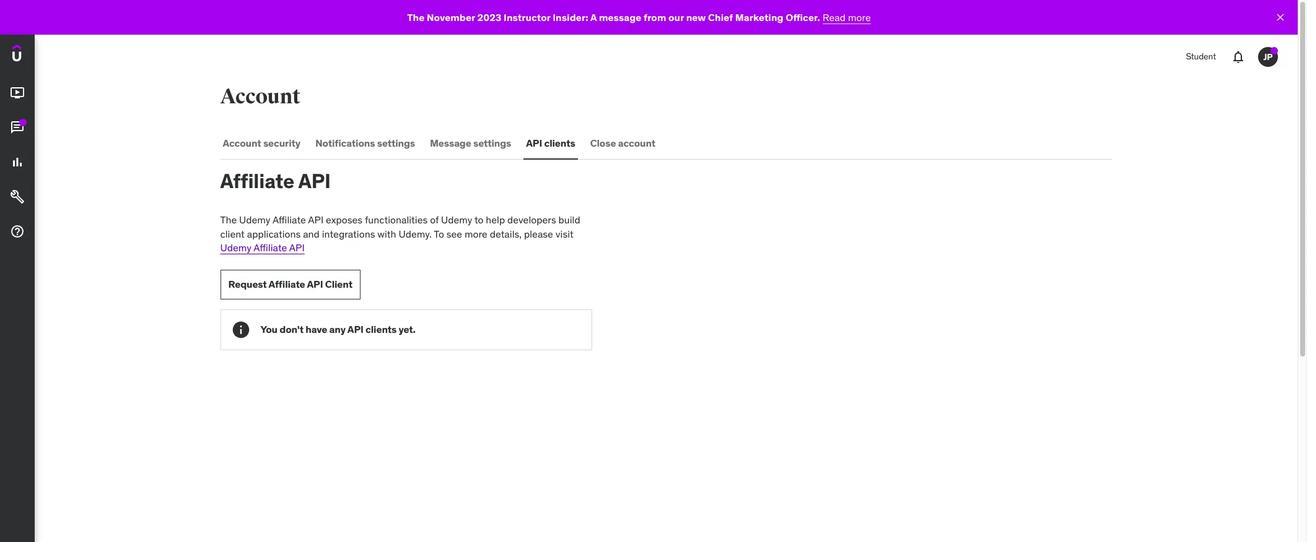 Task type: describe. For each thing, give the bounding box(es) containing it.
2 medium image from the top
[[10, 155, 25, 170]]

build
[[558, 214, 580, 226]]

udemy image
[[12, 45, 69, 66]]

request
[[228, 278, 267, 291]]

a
[[590, 11, 597, 23]]

visit
[[556, 228, 574, 240]]

api inside api clients button
[[526, 137, 542, 150]]

1 medium image from the top
[[10, 86, 25, 100]]

you don't have any api clients yet.
[[260, 323, 416, 336]]

2 medium image from the top
[[10, 190, 25, 205]]

to
[[474, 214, 483, 226]]

chief
[[708, 11, 733, 23]]

marketing
[[735, 11, 783, 23]]

have
[[306, 323, 327, 336]]

api clients button
[[524, 129, 578, 159]]

api inside request affiliate api client button
[[307, 278, 323, 291]]

integrations
[[322, 228, 375, 240]]

1 horizontal spatial more
[[848, 11, 871, 23]]

details,
[[490, 228, 522, 240]]

instructor
[[504, 11, 551, 23]]

settings for message settings
[[473, 137, 511, 150]]

2023
[[477, 11, 501, 23]]

close image
[[1274, 11, 1287, 24]]

november
[[427, 11, 475, 23]]

affiliate down applications
[[254, 242, 287, 254]]

jp
[[1263, 51, 1273, 62]]

of
[[430, 214, 439, 226]]

affiliate up applications
[[272, 214, 306, 226]]

udemy up see
[[441, 214, 472, 226]]

account
[[618, 137, 655, 150]]

to
[[434, 228, 444, 240]]

applications
[[247, 228, 301, 240]]

the for the udemy affiliate api exposes functionalities of udemy to help developers build client applications and integrations with udemy.  to see more details, please visit udemy affiliate api
[[220, 214, 237, 226]]

account security
[[223, 137, 300, 150]]

yet.
[[399, 323, 416, 336]]

don't
[[280, 323, 303, 336]]

close account button
[[588, 129, 658, 159]]

help
[[486, 214, 505, 226]]

affiliate api
[[220, 168, 331, 194]]

client
[[325, 278, 352, 291]]

0 horizontal spatial clients
[[366, 323, 397, 336]]

account for account security
[[223, 137, 261, 150]]

see
[[446, 228, 462, 240]]

udemy affiliate api link
[[220, 242, 305, 254]]

udemy.
[[399, 228, 432, 240]]

request affiliate api client button
[[220, 270, 360, 300]]

functionalities
[[365, 214, 428, 226]]



Task type: locate. For each thing, give the bounding box(es) containing it.
1 settings from the left
[[377, 137, 415, 150]]

notifications image
[[1231, 50, 1246, 64]]

0 vertical spatial medium image
[[10, 86, 25, 100]]

notifications settings
[[315, 137, 415, 150]]

message settings
[[430, 137, 511, 150]]

medium image
[[10, 86, 25, 100], [10, 190, 25, 205], [10, 224, 25, 239]]

1 horizontal spatial clients
[[544, 137, 575, 150]]

1 horizontal spatial settings
[[473, 137, 511, 150]]

request affiliate api client
[[228, 278, 352, 291]]

1 vertical spatial more
[[465, 228, 487, 240]]

notifications settings button
[[313, 129, 418, 159]]

clients left yet. at the bottom of page
[[366, 323, 397, 336]]

1 vertical spatial medium image
[[10, 155, 25, 170]]

insider:
[[553, 11, 588, 23]]

any
[[329, 323, 346, 336]]

0 vertical spatial clients
[[544, 137, 575, 150]]

the
[[407, 11, 425, 23], [220, 214, 237, 226]]

you
[[260, 323, 277, 336]]

0 vertical spatial account
[[220, 84, 300, 110]]

and
[[303, 228, 320, 240]]

message
[[430, 137, 471, 150]]

settings right notifications
[[377, 137, 415, 150]]

the for the november 2023 instructor insider: a message from our new chief marketing officer. read more
[[407, 11, 425, 23]]

1 vertical spatial the
[[220, 214, 237, 226]]

account security button
[[220, 129, 303, 159]]

udemy up applications
[[239, 214, 270, 226]]

0 vertical spatial more
[[848, 11, 871, 23]]

message settings button
[[427, 129, 514, 159]]

account inside button
[[223, 137, 261, 150]]

read
[[823, 11, 846, 23]]

student
[[1186, 51, 1216, 62]]

settings right message
[[473, 137, 511, 150]]

our
[[668, 11, 684, 23]]

medium image
[[10, 120, 25, 135], [10, 155, 25, 170]]

new
[[686, 11, 706, 23]]

0 horizontal spatial more
[[465, 228, 487, 240]]

udemy down client
[[220, 242, 251, 254]]

account
[[220, 84, 300, 110], [223, 137, 261, 150]]

1 vertical spatial medium image
[[10, 190, 25, 205]]

more
[[848, 11, 871, 23], [465, 228, 487, 240]]

0 vertical spatial medium image
[[10, 120, 25, 135]]

the left "november"
[[407, 11, 425, 23]]

account up "account security"
[[220, 84, 300, 110]]

you have alerts image
[[1271, 47, 1278, 55]]

please
[[524, 228, 553, 240]]

udemy
[[239, 214, 270, 226], [441, 214, 472, 226], [220, 242, 251, 254]]

2 settings from the left
[[473, 137, 511, 150]]

developers
[[507, 214, 556, 226]]

notifications
[[315, 137, 375, 150]]

message
[[599, 11, 641, 23]]

more right read
[[848, 11, 871, 23]]

affiliate
[[220, 168, 294, 194], [272, 214, 306, 226], [254, 242, 287, 254], [269, 278, 305, 291]]

close
[[590, 137, 616, 150]]

affiliate inside button
[[269, 278, 305, 291]]

api
[[526, 137, 542, 150], [298, 168, 331, 194], [308, 214, 324, 226], [289, 242, 305, 254], [307, 278, 323, 291], [347, 323, 363, 336]]

more down the to
[[465, 228, 487, 240]]

with
[[377, 228, 396, 240]]

clients left close
[[544, 137, 575, 150]]

account left security at top
[[223, 137, 261, 150]]

settings
[[377, 137, 415, 150], [473, 137, 511, 150]]

officer.
[[786, 11, 820, 23]]

jp link
[[1253, 42, 1283, 72]]

affiliate down account security button
[[220, 168, 294, 194]]

more inside the udemy affiliate api exposes functionalities of udemy to help developers build client applications and integrations with udemy.  to see more details, please visit udemy affiliate api
[[465, 228, 487, 240]]

exposes
[[326, 214, 362, 226]]

the udemy affiliate api exposes functionalities of udemy to help developers build client applications and integrations with udemy.  to see more details, please visit udemy affiliate api
[[220, 214, 580, 254]]

student link
[[1178, 42, 1223, 72]]

0 horizontal spatial settings
[[377, 137, 415, 150]]

client
[[220, 228, 245, 240]]

2 vertical spatial medium image
[[10, 224, 25, 239]]

clients inside button
[[544, 137, 575, 150]]

the up client
[[220, 214, 237, 226]]

affiliate right the request
[[269, 278, 305, 291]]

from
[[644, 11, 666, 23]]

0 horizontal spatial the
[[220, 214, 237, 226]]

security
[[263, 137, 300, 150]]

3 medium image from the top
[[10, 224, 25, 239]]

account for account
[[220, 84, 300, 110]]

0 vertical spatial the
[[407, 11, 425, 23]]

clients
[[544, 137, 575, 150], [366, 323, 397, 336]]

1 horizontal spatial the
[[407, 11, 425, 23]]

the november 2023 instructor insider: a message from our new chief marketing officer. read more
[[407, 11, 871, 23]]

api clients
[[526, 137, 575, 150]]

1 medium image from the top
[[10, 120, 25, 135]]

close account
[[590, 137, 655, 150]]

the inside the udemy affiliate api exposes functionalities of udemy to help developers build client applications and integrations with udemy.  to see more details, please visit udemy affiliate api
[[220, 214, 237, 226]]

1 vertical spatial account
[[223, 137, 261, 150]]

1 vertical spatial clients
[[366, 323, 397, 336]]

settings for notifications settings
[[377, 137, 415, 150]]



Task type: vqa. For each thing, say whether or not it's contained in the screenshot.
with
yes



